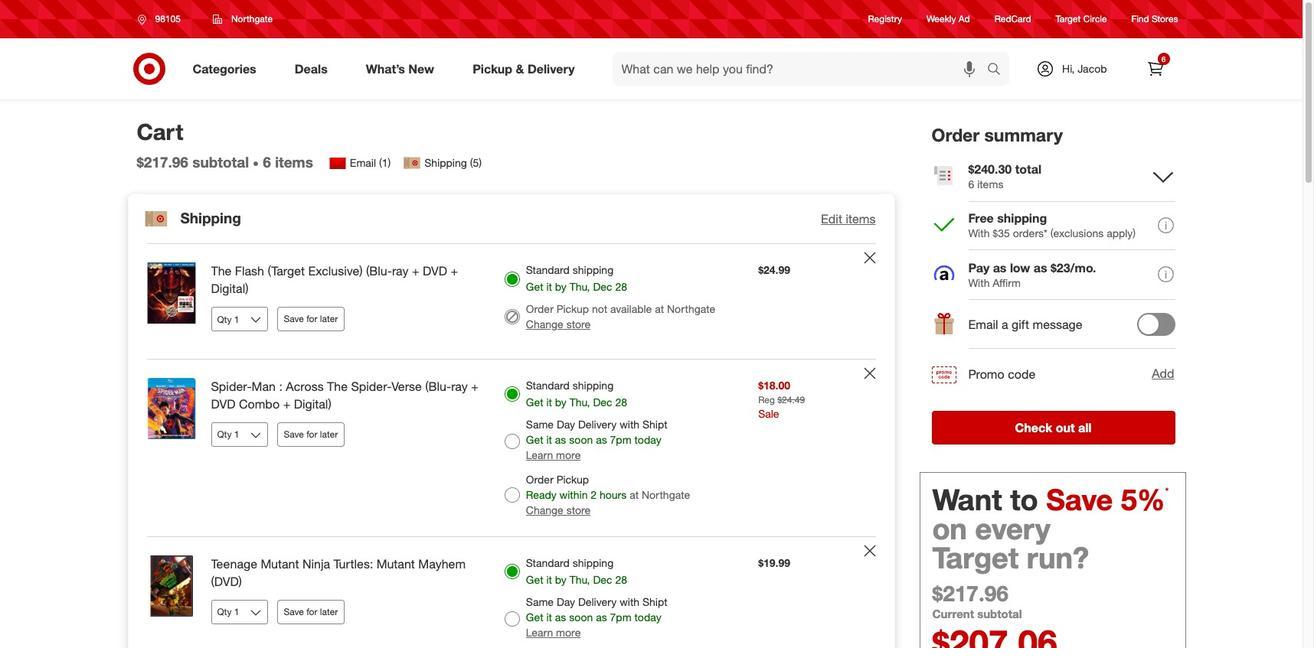 Task type: vqa. For each thing, say whether or not it's contained in the screenshot.
THAT
no



Task type: describe. For each thing, give the bounding box(es) containing it.
$35
[[993, 227, 1010, 240]]

cart item ready to fulfill group containing teenage mutant ninja turtles: mutant mayhem (dvd)
[[128, 538, 895, 649]]

ray inside the flash (target exclusive) (blu-ray + dvd + digital)
[[392, 264, 409, 279]]

edit items button
[[821, 211, 876, 228]]

$217.96 for $217.96 subtotal
[[137, 153, 188, 171]]

redcard link
[[995, 13, 1032, 26]]

it for spider-man : across the spider-verse (blu-ray + dvd combo + digital)
[[547, 396, 552, 409]]

(blu- inside spider-man : across the spider-verse (blu-ray + dvd combo + digital)
[[425, 379, 451, 395]]

categories link
[[180, 52, 276, 86]]

turtles:
[[334, 557, 373, 572]]

6 link
[[1139, 52, 1173, 86]]

delivery for spider-man : across the spider-verse (blu-ray + dvd combo + digital)
[[578, 418, 617, 431]]

message
[[1033, 317, 1083, 333]]

search
[[981, 63, 1018, 78]]

with for teenage mutant ninja turtles: mutant mayhem (dvd)
[[620, 596, 640, 609]]

what's
[[366, 61, 405, 76]]

3 standard from the top
[[526, 557, 570, 570]]

save right "to"
[[1047, 483, 1114, 518]]

$23/mo.
[[1051, 260, 1097, 276]]

5 it from the top
[[547, 611, 552, 624]]

code
[[1008, 367, 1036, 382]]

dec for ray
[[593, 396, 613, 409]]

email for email (1)
[[350, 157, 376, 170]]

later for exclusive)
[[320, 313, 338, 325]]

ad
[[959, 13, 971, 25]]

0 vertical spatial target
[[1056, 13, 1081, 25]]

order pickup ready within 2 hours at northgate change store
[[526, 473, 691, 517]]

5%
[[1122, 483, 1166, 518]]

learn for spider-man : across the spider-verse (blu-ray + dvd combo + digital)
[[526, 449, 553, 462]]

pickup inside pickup & delivery link
[[473, 61, 513, 76]]

pickup & delivery
[[473, 61, 575, 76]]

thu, for +
[[570, 281, 590, 294]]

the flash (target exclusive) (blu-ray + dvd + digital) link
[[211, 263, 480, 298]]

promo
[[969, 367, 1005, 382]]

digital) inside spider-man : across the spider-verse (blu-ray + dvd combo + digital)
[[294, 397, 332, 412]]

save for spider-man : across the spider-verse (blu-ray + dvd combo + digital)
[[284, 429, 304, 440]]

search button
[[981, 52, 1018, 89]]

2
[[591, 489, 597, 502]]

store inside order pickup ready within 2 hours at northgate change store
[[567, 504, 591, 517]]

save for later button for across
[[277, 423, 345, 447]]

3 thu, from the top
[[570, 574, 590, 587]]

$217.96 subtotal
[[137, 153, 249, 171]]

list containing email (1)
[[329, 154, 482, 173]]

(1)
[[379, 157, 391, 170]]

shipt for spider-man : across the spider-verse (blu-ray + dvd combo + digital)
[[643, 418, 668, 431]]

edit items
[[821, 211, 876, 227]]

on
[[933, 512, 968, 547]]

day for teenage mutant ninja turtles: mutant mayhem (dvd)
[[557, 596, 575, 609]]

want to save 5% *
[[933, 483, 1169, 518]]

0 vertical spatial delivery
[[528, 61, 575, 76]]

2 spider- from the left
[[351, 379, 392, 395]]

by for ray
[[555, 396, 567, 409]]

ready
[[526, 489, 557, 502]]

6 items
[[263, 153, 313, 171]]

the flash (target exclusive) (blu-ray + dvd + digital)
[[211, 264, 458, 297]]

available
[[611, 303, 652, 316]]

98105
[[155, 13, 181, 25]]

items for 6 items
[[275, 153, 313, 171]]

exclusive)
[[308, 264, 363, 279]]

$240.30
[[969, 161, 1012, 177]]

shipping for shipping (5)
[[425, 157, 467, 170]]

$24.49
[[778, 395, 805, 406]]

3 it from the top
[[547, 434, 552, 447]]

check out all
[[1016, 420, 1092, 436]]

same day delivery with shipt get it as soon as 7pm today learn more for teenage mutant ninja turtles: mutant mayhem (dvd)
[[526, 596, 668, 639]]

deals
[[295, 61, 328, 76]]

total
[[1016, 161, 1042, 177]]

redcard
[[995, 13, 1032, 25]]

weekly ad link
[[927, 13, 971, 26]]

day for spider-man : across the spider-verse (blu-ray + dvd combo + digital)
[[557, 418, 575, 431]]

today for spider-man : across the spider-verse (blu-ray + dvd combo + digital)
[[635, 434, 662, 447]]

at inside order pickup not available at northgate change store
[[655, 303, 664, 316]]

save for later button for turtles:
[[277, 600, 345, 625]]

it for teenage mutant ninja turtles: mutant mayhem (dvd)
[[547, 574, 552, 587]]

7pm for teenage mutant ninja turtles: mutant mayhem (dvd)
[[610, 611, 632, 624]]

today for teenage mutant ninja turtles: mutant mayhem (dvd)
[[635, 611, 662, 624]]

3 dec from the top
[[593, 574, 613, 587]]

store inside order pickup not available at northgate change store
[[567, 318, 591, 331]]

$217.96 current subtotal
[[933, 581, 1023, 622]]

mayhem
[[419, 557, 466, 572]]

same for teenage mutant ninja turtles: mutant mayhem (dvd)
[[526, 596, 554, 609]]

98105 button
[[128, 5, 197, 33]]

learn more button for spider-man : across the spider-verse (blu-ray + dvd combo + digital)
[[526, 448, 581, 463]]

*
[[1166, 486, 1169, 497]]

teenage mutant ninja turtles: mutant mayhem (dvd) link
[[211, 556, 480, 591]]

reg
[[759, 395, 775, 406]]

affirm
[[993, 276, 1021, 289]]

teenage mutant ninja turtles: mutant mayhem (dvd)
[[211, 557, 466, 590]]

across
[[286, 379, 324, 395]]

target circle link
[[1056, 13, 1108, 26]]

spider-man : across the spider-verse (blu-ray + dvd combo + digital) link
[[211, 379, 480, 414]]

want
[[933, 483, 1003, 518]]

registry link
[[869, 13, 903, 26]]

shipping inside free shipping with $35 orders* (exclusions apply)
[[998, 211, 1048, 226]]

soon for teenage mutant ninja turtles: mutant mayhem (dvd)
[[569, 611, 593, 624]]

out
[[1056, 420, 1075, 436]]

shipping (5)
[[425, 157, 482, 170]]

$24.99
[[759, 264, 791, 277]]

what's new link
[[353, 52, 454, 86]]

items for edit items
[[846, 211, 876, 227]]

teenage mutant ninja turtles: mutant mayhem (dvd) image
[[141, 556, 202, 617]]

(5)
[[470, 157, 482, 170]]

get for the flash (target exclusive) (blu-ray + dvd + digital)
[[526, 281, 544, 294]]

ray inside spider-man : across the spider-verse (blu-ray + dvd combo + digital)
[[451, 379, 468, 395]]

the inside spider-man : across the spider-verse (blu-ray + dvd combo + digital)
[[327, 379, 348, 395]]

3 standard shipping get it by thu, dec 28 from the top
[[526, 557, 628, 587]]

stores
[[1152, 13, 1179, 25]]

jacob
[[1078, 62, 1108, 75]]

same day delivery with shipt get it as soon as 7pm today learn more for spider-man : across the spider-verse (blu-ray + dvd combo + digital)
[[526, 418, 668, 462]]

apply)
[[1107, 227, 1136, 240]]

a
[[1002, 317, 1009, 333]]

2 mutant from the left
[[377, 557, 415, 572]]

northgate inside order pickup ready within 2 hours at northgate change store
[[642, 489, 691, 502]]

28 for +
[[616, 281, 628, 294]]

weekly
[[927, 13, 957, 25]]

pickup & delivery link
[[460, 52, 594, 86]]

cart item ready to fulfill group containing spider-man : across the spider-verse (blu-ray + dvd combo + digital)
[[128, 360, 895, 537]]

for for exclusive)
[[307, 313, 318, 325]]

not available radio
[[505, 310, 520, 325]]

find
[[1132, 13, 1150, 25]]

order for order pickup not available at northgate change store
[[526, 303, 554, 316]]

what's new
[[366, 61, 435, 76]]

save for later for turtles:
[[284, 606, 338, 618]]

summary
[[985, 124, 1063, 146]]

learn for teenage mutant ninja turtles: mutant mayhem (dvd)
[[526, 626, 553, 639]]

order summary
[[932, 124, 1063, 146]]

same for spider-man : across the spider-verse (blu-ray + dvd combo + digital)
[[526, 418, 554, 431]]



Task type: locate. For each thing, give the bounding box(es) containing it.
2 soon from the top
[[569, 611, 593, 624]]

1 vertical spatial pickup
[[557, 303, 589, 316]]

teenage
[[211, 557, 257, 572]]

standard shipping get it by thu, dec 28 for ray
[[526, 379, 628, 409]]

0 vertical spatial 7pm
[[610, 434, 632, 447]]

hi,
[[1063, 62, 1075, 75]]

standard shipping get it by thu, dec 28
[[526, 264, 628, 294], [526, 379, 628, 409], [526, 557, 628, 587]]

0 vertical spatial 28
[[616, 281, 628, 294]]

1 learn from the top
[[526, 449, 553, 462]]

0 vertical spatial with
[[969, 227, 990, 240]]

the right across
[[327, 379, 348, 395]]

1 vertical spatial shipt
[[643, 596, 668, 609]]

items right edit
[[846, 211, 876, 227]]

0 vertical spatial same
[[526, 418, 554, 431]]

1 vertical spatial target
[[933, 541, 1019, 576]]

0 vertical spatial northgate
[[231, 13, 273, 25]]

spider-man : across the spider-verse (blu-ray + dvd combo + digital) image
[[141, 379, 202, 440]]

0 horizontal spatial spider-
[[211, 379, 252, 395]]

1 vertical spatial the
[[327, 379, 348, 395]]

1 vertical spatial ray
[[451, 379, 468, 395]]

shipping up the not
[[573, 264, 614, 277]]

4 get from the top
[[526, 574, 544, 587]]

Store pickup radio
[[505, 488, 520, 503]]

1 vertical spatial cart item ready to fulfill group
[[128, 360, 895, 537]]

1 horizontal spatial at
[[655, 303, 664, 316]]

items left email (1) on the left of page
[[275, 153, 313, 171]]

soon
[[569, 434, 593, 447], [569, 611, 593, 624]]

0 horizontal spatial the
[[211, 264, 232, 279]]

3 save for later button from the top
[[277, 600, 345, 625]]

it
[[547, 281, 552, 294], [547, 396, 552, 409], [547, 434, 552, 447], [547, 574, 552, 587], [547, 611, 552, 624]]

digital) down across
[[294, 397, 332, 412]]

save for later down the flash (target exclusive) (blu-ray + dvd + digital)
[[284, 313, 338, 325]]

1 get from the top
[[526, 281, 544, 294]]

(blu- inside the flash (target exclusive) (blu-ray + dvd + digital)
[[366, 264, 392, 279]]

shipping for spider-man : across the spider-verse (blu-ray + dvd combo + digital)
[[573, 379, 614, 392]]

hi, jacob
[[1063, 62, 1108, 75]]

change store button
[[526, 317, 591, 333], [526, 503, 591, 519]]

2 more from the top
[[556, 626, 581, 639]]

shipping down order pickup not available at northgate change store
[[573, 379, 614, 392]]

digital) down flash
[[211, 281, 249, 297]]

items inside dropdown button
[[846, 211, 876, 227]]

28 for ray
[[616, 396, 628, 409]]

orders*
[[1013, 227, 1048, 240]]

7pm for spider-man : across the spider-verse (blu-ray + dvd combo + digital)
[[610, 434, 632, 447]]

for
[[307, 313, 318, 325], [307, 429, 318, 440], [307, 606, 318, 618]]

subtotal left 6 items
[[192, 153, 249, 171]]

spider-man : across the spider-verse (blu-ray + dvd combo + digital)
[[211, 379, 479, 412]]

0 vertical spatial more
[[556, 449, 581, 462]]

(target
[[268, 264, 305, 279]]

ninja
[[303, 557, 330, 572]]

2 cart item ready to fulfill group from the top
[[128, 360, 895, 537]]

1 with from the top
[[969, 227, 990, 240]]

:
[[279, 379, 283, 395]]

deals link
[[282, 52, 347, 86]]

2 vertical spatial northgate
[[642, 489, 691, 502]]

find stores link
[[1132, 13, 1179, 26]]

2 for from the top
[[307, 429, 318, 440]]

at inside order pickup ready within 2 hours at northgate change store
[[630, 489, 639, 502]]

gift
[[1012, 317, 1030, 333]]

0 vertical spatial standard shipping get it by thu, dec 28
[[526, 264, 628, 294]]

for down the teenage mutant ninja turtles: mutant mayhem (dvd)
[[307, 606, 318, 618]]

add button
[[1152, 365, 1176, 384]]

order inside order pickup ready within 2 hours at northgate change store
[[526, 473, 554, 486]]

more for teenage mutant ninja turtles: mutant mayhem (dvd)
[[556, 626, 581, 639]]

for down across
[[307, 429, 318, 440]]

store down within in the bottom left of the page
[[567, 504, 591, 517]]

northgate button
[[203, 5, 283, 33]]

2 vertical spatial dec
[[593, 574, 613, 587]]

get for spider-man : across the spider-verse (blu-ray + dvd combo + digital)
[[526, 396, 544, 409]]

email (1)
[[350, 157, 391, 170]]

order right not available radio
[[526, 303, 554, 316]]

0 vertical spatial save for later
[[284, 313, 338, 325]]

save
[[284, 313, 304, 325], [284, 429, 304, 440], [1047, 483, 1114, 518], [284, 606, 304, 618]]

0 horizontal spatial digital)
[[211, 281, 249, 297]]

free
[[969, 211, 994, 226]]

0 horizontal spatial 6
[[263, 153, 271, 171]]

0 vertical spatial day
[[557, 418, 575, 431]]

6 for 6 items
[[263, 153, 271, 171]]

pickup inside order pickup ready within 2 hours at northgate change store
[[557, 473, 589, 486]]

1 spider- from the left
[[211, 379, 252, 395]]

5 get from the top
[[526, 611, 544, 624]]

shipping for the flash (target exclusive) (blu-ray + dvd + digital)
[[573, 264, 614, 277]]

2 today from the top
[[635, 611, 662, 624]]

2 it from the top
[[547, 396, 552, 409]]

save for teenage mutant ninja turtles: mutant mayhem (dvd)
[[284, 606, 304, 618]]

1 vertical spatial store
[[567, 504, 591, 517]]

3 later from the top
[[320, 606, 338, 618]]

0 horizontal spatial dvd
[[211, 397, 236, 412]]

cart
[[137, 118, 184, 146]]

3 by from the top
[[555, 574, 567, 587]]

save down across
[[284, 429, 304, 440]]

email left the a
[[969, 317, 999, 333]]

save down (target
[[284, 313, 304, 325]]

ray right verse
[[451, 379, 468, 395]]

subtotal inside $217.96 current subtotal
[[978, 607, 1023, 622]]

save for later button
[[277, 307, 345, 332], [277, 423, 345, 447], [277, 600, 345, 625]]

0 vertical spatial later
[[320, 313, 338, 325]]

order up the $240.30
[[932, 124, 980, 146]]

0 vertical spatial at
[[655, 303, 664, 316]]

affirm image
[[932, 263, 957, 288], [934, 266, 955, 280]]

shipping for shipping
[[180, 209, 241, 226]]

delivery
[[528, 61, 575, 76], [578, 418, 617, 431], [578, 596, 617, 609]]

save down ninja
[[284, 606, 304, 618]]

6 down the $240.30
[[969, 178, 975, 191]]

change store button for order pickup
[[526, 317, 591, 333]]

save for later down across
[[284, 429, 338, 440]]

save for later button down across
[[277, 423, 345, 447]]

save for later button for exclusive)
[[277, 307, 345, 332]]

with inside pay as low as $23/mo. with affirm
[[969, 276, 990, 289]]

3 save for later from the top
[[284, 606, 338, 618]]

1 save for later from the top
[[284, 313, 338, 325]]

items inside $240.30 total 6 items
[[978, 178, 1004, 191]]

1 vertical spatial more
[[556, 626, 581, 639]]

same day delivery with shipt get it as soon as 7pm today learn more
[[526, 418, 668, 462], [526, 596, 668, 639]]

2 vertical spatial standard shipping get it by thu, dec 28
[[526, 557, 628, 587]]

$240.30 total 6 items
[[969, 161, 1042, 191]]

order
[[932, 124, 980, 146], [526, 303, 554, 316], [526, 473, 554, 486]]

1 horizontal spatial target
[[1056, 13, 1081, 25]]

by
[[555, 281, 567, 294], [555, 396, 567, 409], [555, 574, 567, 587]]

0 vertical spatial the
[[211, 264, 232, 279]]

1 vertical spatial at
[[630, 489, 639, 502]]

shipt for teenage mutant ninja turtles: mutant mayhem (dvd)
[[643, 596, 668, 609]]

1 vertical spatial standard shipping get it by thu, dec 28
[[526, 379, 628, 409]]

(blu- right exclusive) at the left of page
[[366, 264, 392, 279]]

$217.96 inside $217.96 current subtotal
[[933, 581, 1009, 607]]

target up $217.96 current subtotal
[[933, 541, 1019, 576]]

2 learn more button from the top
[[526, 626, 581, 641]]

email for email a gift message
[[969, 317, 999, 333]]

later for turtles:
[[320, 606, 338, 618]]

1 shipt from the top
[[643, 418, 668, 431]]

shipping
[[425, 157, 467, 170], [180, 209, 241, 226]]

spider- up combo
[[211, 379, 252, 395]]

$217.96 down on every target run?
[[933, 581, 1009, 607]]

2 same from the top
[[526, 596, 554, 609]]

order for order summary
[[932, 124, 980, 146]]

6 for 6
[[1162, 54, 1166, 64]]

2 shipt from the top
[[643, 596, 668, 609]]

1 vertical spatial today
[[635, 611, 662, 624]]

2 vertical spatial save for later button
[[277, 600, 345, 625]]

shipping up orders* at the top of the page
[[998, 211, 1048, 226]]

2 by from the top
[[555, 396, 567, 409]]

pickup for order pickup ready within 2 hours at northgate change store
[[557, 473, 589, 486]]

1 today from the top
[[635, 434, 662, 447]]

delivery for teenage mutant ninja turtles: mutant mayhem (dvd)
[[578, 596, 617, 609]]

the inside the flash (target exclusive) (blu-ray + dvd + digital)
[[211, 264, 232, 279]]

not
[[592, 303, 608, 316]]

save for the flash (target exclusive) (blu-ray + dvd + digital)
[[284, 313, 304, 325]]

2 vertical spatial thu,
[[570, 574, 590, 587]]

1 vertical spatial delivery
[[578, 418, 617, 431]]

save for later button down the flash (target exclusive) (blu-ray + dvd + digital)
[[277, 307, 345, 332]]

order pickup not available at northgate change store
[[526, 303, 716, 331]]

free shipping with $35 orders* (exclusions apply)
[[969, 211, 1136, 240]]

1 it from the top
[[547, 281, 552, 294]]

1 horizontal spatial shipping
[[425, 157, 467, 170]]

2 change store button from the top
[[526, 503, 591, 519]]

0 vertical spatial order
[[932, 124, 980, 146]]

2 day from the top
[[557, 596, 575, 609]]

add
[[1152, 366, 1175, 382]]

man
[[252, 379, 276, 395]]

change inside order pickup ready within 2 hours at northgate change store
[[526, 504, 564, 517]]

2 vertical spatial later
[[320, 606, 338, 618]]

2 7pm from the top
[[610, 611, 632, 624]]

northgate right the available
[[667, 303, 716, 316]]

1 vertical spatial northgate
[[667, 303, 716, 316]]

soon for spider-man : across the spider-verse (blu-ray + dvd combo + digital)
[[569, 434, 593, 447]]

1 horizontal spatial $217.96
[[933, 581, 1009, 607]]

all
[[1079, 420, 1092, 436]]

save for later
[[284, 313, 338, 325], [284, 429, 338, 440], [284, 606, 338, 618]]

shipping for teenage mutant ninja turtles: mutant mayhem (dvd)
[[573, 557, 614, 570]]

0 vertical spatial ray
[[392, 264, 409, 279]]

0 vertical spatial today
[[635, 434, 662, 447]]

$217.96 down cart
[[137, 153, 188, 171]]

2 standard from the top
[[526, 379, 570, 392]]

1 vertical spatial same
[[526, 596, 554, 609]]

0 vertical spatial (blu-
[[366, 264, 392, 279]]

store right not available radio
[[567, 318, 591, 331]]

the left flash
[[211, 264, 232, 279]]

1 same from the top
[[526, 418, 554, 431]]

dvd inside the flash (target exclusive) (blu-ray + dvd + digital)
[[423, 264, 447, 279]]

subtotal
[[192, 153, 249, 171], [978, 607, 1023, 622]]

$19.99
[[759, 557, 791, 570]]

6 down stores
[[1162, 54, 1166, 64]]

3 28 from the top
[[616, 574, 628, 587]]

run?
[[1027, 541, 1090, 576]]

change inside order pickup not available at northgate change store
[[526, 318, 564, 331]]

save for later down the teenage mutant ninja turtles: mutant mayhem (dvd)
[[284, 606, 338, 618]]

pickup inside order pickup not available at northgate change store
[[557, 303, 589, 316]]

0 horizontal spatial mutant
[[261, 557, 299, 572]]

(dvd)
[[211, 574, 242, 590]]

1 vertical spatial (blu-
[[425, 379, 451, 395]]

standard shipping get it by thu, dec 28 for +
[[526, 264, 628, 294]]

1 more from the top
[[556, 449, 581, 462]]

$217.96 for $217.96 current subtotal
[[933, 581, 1009, 607]]

1 vertical spatial items
[[978, 178, 1004, 191]]

sale
[[759, 408, 780, 421]]

2 with from the top
[[620, 596, 640, 609]]

on every target run?
[[933, 512, 1090, 576]]

pickup left the not
[[557, 303, 589, 316]]

at right the available
[[655, 303, 664, 316]]

weekly ad
[[927, 13, 971, 25]]

flash
[[235, 264, 264, 279]]

for down the flash (target exclusive) (blu-ray + dvd + digital)
[[307, 313, 318, 325]]

0 vertical spatial digital)
[[211, 281, 249, 297]]

None radio
[[505, 387, 520, 403], [505, 434, 520, 450], [505, 565, 520, 580], [505, 387, 520, 403], [505, 434, 520, 450], [505, 565, 520, 580]]

change store button right not available radio
[[526, 317, 591, 333]]

1 change from the top
[[526, 318, 564, 331]]

2 horizontal spatial items
[[978, 178, 1004, 191]]

at right hours
[[630, 489, 639, 502]]

1 vertical spatial for
[[307, 429, 318, 440]]

standard for +
[[526, 264, 570, 277]]

dec
[[593, 281, 613, 294], [593, 396, 613, 409], [593, 574, 613, 587]]

2 vertical spatial delivery
[[578, 596, 617, 609]]

change store button down within in the bottom left of the page
[[526, 503, 591, 519]]

(blu- right verse
[[425, 379, 451, 395]]

get
[[526, 281, 544, 294], [526, 396, 544, 409], [526, 434, 544, 447], [526, 574, 544, 587], [526, 611, 544, 624]]

2 save for later button from the top
[[277, 423, 345, 447]]

1 for from the top
[[307, 313, 318, 325]]

1 vertical spatial digital)
[[294, 397, 332, 412]]

2 horizontal spatial 6
[[1162, 54, 1166, 64]]

order up "ready"
[[526, 473, 554, 486]]

0 vertical spatial shipping
[[425, 157, 467, 170]]

save for later for exclusive)
[[284, 313, 338, 325]]

What can we help you find? suggestions appear below search field
[[613, 52, 991, 86]]

2 vertical spatial pickup
[[557, 473, 589, 486]]

1 vertical spatial change store button
[[526, 503, 591, 519]]

later down spider-man : across the spider-verse (blu-ray + dvd combo + digital)
[[320, 429, 338, 440]]

3 cart item ready to fulfill group from the top
[[128, 538, 895, 649]]

2 learn from the top
[[526, 626, 553, 639]]

items down the $240.30
[[978, 178, 1004, 191]]

mutant left ninja
[[261, 557, 299, 572]]

shipping down "2"
[[573, 557, 614, 570]]

2 vertical spatial 6
[[969, 178, 975, 191]]

1 vertical spatial dvd
[[211, 397, 236, 412]]

shipping
[[998, 211, 1048, 226], [573, 264, 614, 277], [573, 379, 614, 392], [573, 557, 614, 570]]

0 horizontal spatial ray
[[392, 264, 409, 279]]

0 vertical spatial change
[[526, 318, 564, 331]]

1 horizontal spatial ray
[[451, 379, 468, 395]]

1 by from the top
[[555, 281, 567, 294]]

check out all button
[[932, 411, 1176, 445]]

dec for +
[[593, 281, 613, 294]]

1 soon from the top
[[569, 434, 593, 447]]

pickup up within in the bottom left of the page
[[557, 473, 589, 486]]

1 mutant from the left
[[261, 557, 299, 572]]

change right not available radio
[[526, 318, 564, 331]]

0 vertical spatial thu,
[[570, 281, 590, 294]]

target
[[1056, 13, 1081, 25], [933, 541, 1019, 576]]

1 vertical spatial save for later
[[284, 429, 338, 440]]

0 vertical spatial subtotal
[[192, 153, 249, 171]]

cart item ready to fulfill group
[[128, 245, 895, 359], [128, 360, 895, 537], [128, 538, 895, 649]]

save for later for across
[[284, 429, 338, 440]]

list
[[329, 154, 482, 173]]

0 horizontal spatial at
[[630, 489, 639, 502]]

None radio
[[505, 272, 520, 287], [505, 612, 520, 627], [505, 272, 520, 287], [505, 612, 520, 627]]

0 vertical spatial cart item ready to fulfill group
[[128, 245, 895, 359]]

1 learn more button from the top
[[526, 448, 581, 463]]

pay as low as $23/mo. with affirm
[[969, 260, 1097, 289]]

with down pay
[[969, 276, 990, 289]]

it for the flash (target exclusive) (blu-ray + dvd + digital)
[[547, 281, 552, 294]]

2 dec from the top
[[593, 396, 613, 409]]

later down the flash (target exclusive) (blu-ray + dvd + digital)
[[320, 313, 338, 325]]

standard for ray
[[526, 379, 570, 392]]

for for turtles:
[[307, 606, 318, 618]]

0 vertical spatial same day delivery with shipt get it as soon as 7pm today learn more
[[526, 418, 668, 462]]

target inside on every target run?
[[933, 541, 1019, 576]]

for for across
[[307, 429, 318, 440]]

1 28 from the top
[[616, 281, 628, 294]]

later down the teenage mutant ninja turtles: mutant mayhem (dvd)
[[320, 606, 338, 618]]

0 vertical spatial by
[[555, 281, 567, 294]]

0 vertical spatial dvd
[[423, 264, 447, 279]]

1 7pm from the top
[[610, 434, 632, 447]]

1 vertical spatial by
[[555, 396, 567, 409]]

learn more button for teenage mutant ninja turtles: mutant mayhem (dvd)
[[526, 626, 581, 641]]

by for +
[[555, 281, 567, 294]]

0 vertical spatial email
[[350, 157, 376, 170]]

thu, for ray
[[570, 396, 590, 409]]

1 vertical spatial 6
[[263, 153, 271, 171]]

1 vertical spatial same day delivery with shipt get it as soon as 7pm today learn more
[[526, 596, 668, 639]]

categories
[[193, 61, 256, 76]]

$18.00 reg $24.49 sale
[[759, 379, 805, 421]]

order for order pickup ready within 2 hours at northgate change store
[[526, 473, 554, 486]]

2 standard shipping get it by thu, dec 28 from the top
[[526, 379, 628, 409]]

with inside free shipping with $35 orders* (exclusions apply)
[[969, 227, 990, 240]]

1 standard shipping get it by thu, dec 28 from the top
[[526, 264, 628, 294]]

target left circle
[[1056, 13, 1081, 25]]

4 it from the top
[[547, 574, 552, 587]]

1 vertical spatial learn more button
[[526, 626, 581, 641]]

0 horizontal spatial items
[[275, 153, 313, 171]]

0 vertical spatial learn
[[526, 449, 553, 462]]

every
[[976, 512, 1051, 547]]

low
[[1011, 260, 1031, 276]]

1 dec from the top
[[593, 281, 613, 294]]

2 28 from the top
[[616, 396, 628, 409]]

with
[[620, 418, 640, 431], [620, 596, 640, 609]]

northgate inside order pickup not available at northgate change store
[[667, 303, 716, 316]]

2 thu, from the top
[[570, 396, 590, 409]]

mutant
[[261, 557, 299, 572], [377, 557, 415, 572]]

2 change from the top
[[526, 504, 564, 517]]

with down free
[[969, 227, 990, 240]]

0 vertical spatial change store button
[[526, 317, 591, 333]]

shipping left the (5)
[[425, 157, 467, 170]]

6 right $217.96 subtotal
[[263, 153, 271, 171]]

circle
[[1084, 13, 1108, 25]]

shipping down $217.96 subtotal
[[180, 209, 241, 226]]

1 same day delivery with shipt get it as soon as 7pm today learn more from the top
[[526, 418, 668, 462]]

3 get from the top
[[526, 434, 544, 447]]

the flash (target exclusive) (blu-ray + dvd + digital) image
[[141, 263, 202, 324]]

later for across
[[320, 429, 338, 440]]

0 vertical spatial standard
[[526, 264, 570, 277]]

pay
[[969, 260, 990, 276]]

learn more button
[[526, 448, 581, 463], [526, 626, 581, 641]]

1 vertical spatial shipping
[[180, 209, 241, 226]]

pickup left &
[[473, 61, 513, 76]]

current
[[933, 607, 975, 622]]

1 save for later button from the top
[[277, 307, 345, 332]]

the
[[211, 264, 232, 279], [327, 379, 348, 395]]

1 horizontal spatial digital)
[[294, 397, 332, 412]]

ray right exclusive) at the left of page
[[392, 264, 409, 279]]

subtotal right current
[[978, 607, 1023, 622]]

pickup for order pickup not available at northgate change store
[[557, 303, 589, 316]]

northgate up categories "link"
[[231, 13, 273, 25]]

day
[[557, 418, 575, 431], [557, 596, 575, 609]]

2 vertical spatial for
[[307, 606, 318, 618]]

2 with from the top
[[969, 276, 990, 289]]

2 vertical spatial 28
[[616, 574, 628, 587]]

save for later button down the teenage mutant ninja turtles: mutant mayhem (dvd)
[[277, 600, 345, 625]]

1 vertical spatial change
[[526, 504, 564, 517]]

ray
[[392, 264, 409, 279], [451, 379, 468, 395]]

change store button for ready within 2 hours
[[526, 503, 591, 519]]

0 vertical spatial shipt
[[643, 418, 668, 431]]

1 horizontal spatial spider-
[[351, 379, 392, 395]]

1 standard from the top
[[526, 264, 570, 277]]

find stores
[[1132, 13, 1179, 25]]

combo
[[239, 397, 280, 412]]

digital) inside the flash (target exclusive) (blu-ray + dvd + digital)
[[211, 281, 249, 297]]

email a gift message
[[969, 317, 1083, 333]]

more for spider-man : across the spider-verse (blu-ray + dvd combo + digital)
[[556, 449, 581, 462]]

with for spider-man : across the spider-verse (blu-ray + dvd combo + digital)
[[620, 418, 640, 431]]

hours
[[600, 489, 627, 502]]

dvd inside spider-man : across the spider-verse (blu-ray + dvd combo + digital)
[[211, 397, 236, 412]]

2 get from the top
[[526, 396, 544, 409]]

learn
[[526, 449, 553, 462], [526, 626, 553, 639]]

1 thu, from the top
[[570, 281, 590, 294]]

order inside order pickup not available at northgate change store
[[526, 303, 554, 316]]

1 cart item ready to fulfill group from the top
[[128, 245, 895, 359]]

1 day from the top
[[557, 418, 575, 431]]

email left (1)
[[350, 157, 376, 170]]

1 vertical spatial standard
[[526, 379, 570, 392]]

$18.00
[[759, 379, 791, 392]]

cart item ready to fulfill group containing the flash (target exclusive) (blu-ray + dvd + digital)
[[128, 245, 895, 359]]

pickup
[[473, 61, 513, 76], [557, 303, 589, 316], [557, 473, 589, 486]]

change down "ready"
[[526, 504, 564, 517]]

2 vertical spatial cart item ready to fulfill group
[[128, 538, 895, 649]]

1 store from the top
[[567, 318, 591, 331]]

1 horizontal spatial email
[[969, 317, 999, 333]]

1 with from the top
[[620, 418, 640, 431]]

northgate right hours
[[642, 489, 691, 502]]

0 horizontal spatial shipping
[[180, 209, 241, 226]]

2 vertical spatial save for later
[[284, 606, 338, 618]]

2 later from the top
[[320, 429, 338, 440]]

check
[[1016, 420, 1053, 436]]

0 vertical spatial store
[[567, 318, 591, 331]]

to
[[1011, 483, 1039, 518]]

0 vertical spatial with
[[620, 418, 640, 431]]

3 for from the top
[[307, 606, 318, 618]]

7pm
[[610, 434, 632, 447], [610, 611, 632, 624]]

2 vertical spatial by
[[555, 574, 567, 587]]

2 store from the top
[[567, 504, 591, 517]]

1 change store button from the top
[[526, 317, 591, 333]]

get for teenage mutant ninja turtles: mutant mayhem (dvd)
[[526, 574, 544, 587]]

0 horizontal spatial email
[[350, 157, 376, 170]]

mutant right turtles:
[[377, 557, 415, 572]]

0 horizontal spatial subtotal
[[192, 153, 249, 171]]

1 vertical spatial with
[[620, 596, 640, 609]]

northgate inside dropdown button
[[231, 13, 273, 25]]

1 horizontal spatial items
[[846, 211, 876, 227]]

6 inside $240.30 total 6 items
[[969, 178, 975, 191]]

1 later from the top
[[320, 313, 338, 325]]

1 vertical spatial later
[[320, 429, 338, 440]]

spider- right across
[[351, 379, 392, 395]]

2 same day delivery with shipt get it as soon as 7pm today learn more from the top
[[526, 596, 668, 639]]

(exclusions
[[1051, 227, 1104, 240]]

0 vertical spatial dec
[[593, 281, 613, 294]]

2 save for later from the top
[[284, 429, 338, 440]]

dvd
[[423, 264, 447, 279], [211, 397, 236, 412]]



